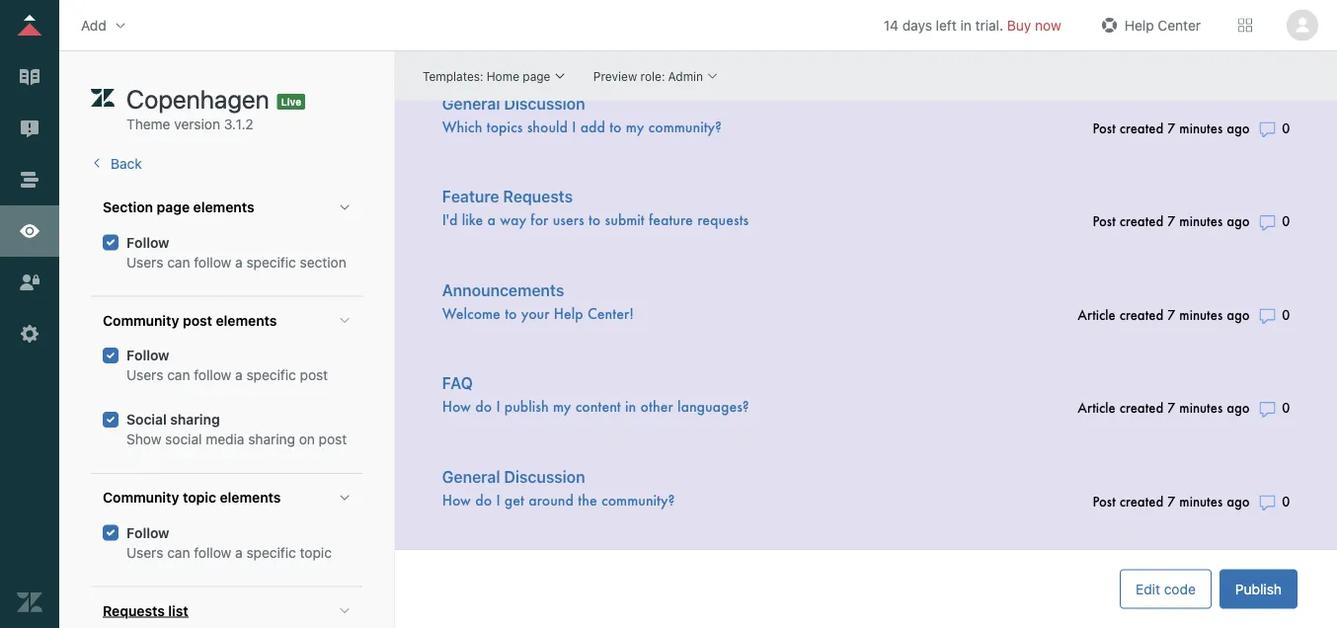 Task type: describe. For each thing, give the bounding box(es) containing it.
manage articles image
[[17, 64, 42, 90]]

community topic elements
[[103, 490, 281, 506]]

live
[[281, 96, 301, 107]]

follow users can follow a specific topic
[[126, 525, 332, 561]]

days
[[902, 17, 932, 33]]

specific for topic
[[246, 545, 296, 561]]

can for follow users can follow a specific post
[[167, 367, 190, 383]]

specific for section
[[246, 254, 296, 271]]

on
[[299, 432, 315, 448]]

back
[[111, 156, 142, 172]]

arrange content image
[[17, 167, 42, 193]]

can for follow users can follow a specific section
[[167, 254, 190, 271]]

topic inside community topic elements dropdown button
[[183, 490, 216, 506]]

zendesk products image
[[1238, 18, 1252, 32]]

theme type image
[[91, 83, 115, 115]]

code
[[1164, 581, 1196, 597]]

follow for follow users can follow a specific topic
[[126, 525, 169, 541]]

edit code button
[[1120, 569, 1212, 609]]

Add button
[[75, 10, 134, 40]]

media
[[206, 432, 244, 448]]

edit code
[[1136, 581, 1196, 597]]

section
[[103, 200, 153, 216]]

requests
[[103, 603, 165, 619]]

zendesk image
[[17, 590, 42, 615]]

users for users can follow a specific topic
[[126, 545, 163, 561]]

elements for community topic elements
[[220, 490, 281, 506]]

follow users can follow a specific section
[[126, 234, 346, 271]]

help
[[1125, 17, 1154, 33]]

follow for follow users can follow a specific post
[[126, 347, 169, 364]]

left
[[936, 17, 957, 33]]

user permissions image
[[17, 270, 42, 295]]

community for community topic elements
[[103, 490, 179, 506]]

help center button
[[1091, 10, 1207, 40]]

elements for community post elements
[[216, 312, 277, 329]]

theme
[[126, 116, 170, 132]]

social
[[165, 432, 202, 448]]

follow for follow users can follow a specific section
[[126, 234, 169, 251]]

0 horizontal spatial sharing
[[170, 412, 220, 428]]

topic inside follow users can follow a specific topic
[[300, 545, 332, 561]]

a for post
[[235, 367, 243, 383]]

follow for topic
[[194, 545, 231, 561]]

community post elements
[[103, 312, 277, 329]]

can for follow users can follow a specific topic
[[167, 545, 190, 561]]



Task type: vqa. For each thing, say whether or not it's contained in the screenshot.
1st 'a' from the bottom of the page
yes



Task type: locate. For each thing, give the bounding box(es) containing it.
1 vertical spatial follow
[[126, 347, 169, 364]]

2 vertical spatial follow
[[194, 545, 231, 561]]

2 vertical spatial users
[[126, 545, 163, 561]]

3 follow from the top
[[194, 545, 231, 561]]

users for users can follow a specific section
[[126, 254, 163, 271]]

requests list
[[103, 603, 188, 619]]

follow down community post elements
[[126, 347, 169, 364]]

specific inside the follow users can follow a specific post
[[246, 367, 296, 383]]

can down community post elements
[[167, 367, 190, 383]]

2 follow from the top
[[194, 367, 231, 383]]

help center
[[1125, 17, 1201, 33]]

follow inside follow users can follow a specific section
[[126, 234, 169, 251]]

3 users from the top
[[126, 545, 163, 561]]

version
[[174, 116, 220, 132]]

follow down community topic elements dropdown button
[[194, 545, 231, 561]]

elements for section page elements
[[193, 200, 254, 216]]

users up the social
[[126, 367, 163, 383]]

1 vertical spatial a
[[235, 367, 243, 383]]

a inside the follow users can follow a specific post
[[235, 367, 243, 383]]

0 vertical spatial post
[[183, 312, 212, 329]]

users
[[126, 254, 163, 271], [126, 367, 163, 383], [126, 545, 163, 561]]

2 vertical spatial a
[[235, 545, 243, 561]]

0 vertical spatial topic
[[183, 490, 216, 506]]

section page elements
[[103, 200, 254, 216]]

specific inside follow users can follow a specific topic
[[246, 545, 296, 561]]

0 vertical spatial community
[[103, 312, 179, 329]]

follow inside the follow users can follow a specific post
[[194, 367, 231, 383]]

2 vertical spatial follow
[[126, 525, 169, 541]]

0 vertical spatial sharing
[[170, 412, 220, 428]]

community topic elements button
[[91, 475, 362, 522]]

social
[[126, 412, 167, 428]]

14
[[884, 17, 899, 33]]

specific
[[246, 254, 296, 271], [246, 367, 296, 383], [246, 545, 296, 561]]

0 vertical spatial users
[[126, 254, 163, 271]]

post inside the follow users can follow a specific post
[[300, 367, 328, 383]]

back link
[[91, 156, 142, 172]]

2 users from the top
[[126, 367, 163, 383]]

sharing
[[170, 412, 220, 428], [248, 432, 295, 448]]

1 vertical spatial follow
[[194, 367, 231, 383]]

show
[[126, 432, 161, 448]]

1 specific from the top
[[246, 254, 296, 271]]

can down section page elements
[[167, 254, 190, 271]]

post
[[183, 312, 212, 329], [300, 367, 328, 383], [319, 432, 347, 448]]

post up the follow users can follow a specific post
[[183, 312, 212, 329]]

post inside social sharing show social media sharing on post
[[319, 432, 347, 448]]

social sharing show social media sharing on post
[[126, 412, 347, 448]]

users for users can follow a specific post
[[126, 367, 163, 383]]

a for topic
[[235, 545, 243, 561]]

a down section page elements 'dropdown button'
[[235, 254, 243, 271]]

sharing left on
[[248, 432, 295, 448]]

1 vertical spatial post
[[300, 367, 328, 383]]

now
[[1035, 17, 1061, 33]]

follow
[[126, 234, 169, 251], [126, 347, 169, 364], [126, 525, 169, 541]]

follow inside follow users can follow a specific topic
[[194, 545, 231, 561]]

community down show
[[103, 490, 179, 506]]

1 users from the top
[[126, 254, 163, 271]]

specific inside follow users can follow a specific section
[[246, 254, 296, 271]]

0 vertical spatial elements
[[193, 200, 254, 216]]

follow
[[194, 254, 231, 271], [194, 367, 231, 383], [194, 545, 231, 561]]

post up on
[[300, 367, 328, 383]]

community inside community topic elements dropdown button
[[103, 490, 179, 506]]

0 vertical spatial can
[[167, 254, 190, 271]]

0 vertical spatial specific
[[246, 254, 296, 271]]

sharing up social
[[170, 412, 220, 428]]

2 vertical spatial specific
[[246, 545, 296, 561]]

None button
[[1284, 9, 1321, 41]]

can
[[167, 254, 190, 271], [167, 367, 190, 383], [167, 545, 190, 561]]

a down community topic elements dropdown button
[[235, 545, 243, 561]]

community inside "community post elements" dropdown button
[[103, 312, 179, 329]]

follow down section page elements 'dropdown button'
[[194, 254, 231, 271]]

follow inside follow users can follow a specific section
[[194, 254, 231, 271]]

2 vertical spatial can
[[167, 545, 190, 561]]

3.1.2
[[224, 116, 253, 132]]

follow down section
[[126, 234, 169, 251]]

0 horizontal spatial topic
[[183, 490, 216, 506]]

post right on
[[319, 432, 347, 448]]

1 follow from the top
[[194, 254, 231, 271]]

elements up follow users can follow a specific section
[[193, 200, 254, 216]]

follow down community topic elements
[[126, 525, 169, 541]]

3 a from the top
[[235, 545, 243, 561]]

1 vertical spatial sharing
[[248, 432, 295, 448]]

2 community from the top
[[103, 490, 179, 506]]

1 can from the top
[[167, 254, 190, 271]]

2 vertical spatial post
[[319, 432, 347, 448]]

center
[[1158, 17, 1201, 33]]

specific for post
[[246, 367, 296, 383]]

a inside follow users can follow a specific section
[[235, 254, 243, 271]]

14 days left in trial. buy now
[[884, 17, 1061, 33]]

1 follow from the top
[[126, 234, 169, 251]]

community
[[103, 312, 179, 329], [103, 490, 179, 506]]

specific left section on the top left
[[246, 254, 296, 271]]

specific down community topic elements dropdown button
[[246, 545, 296, 561]]

1 vertical spatial elements
[[216, 312, 277, 329]]

buy
[[1007, 17, 1031, 33]]

in
[[960, 17, 972, 33]]

1 vertical spatial community
[[103, 490, 179, 506]]

users down section
[[126, 254, 163, 271]]

0 vertical spatial follow
[[126, 234, 169, 251]]

community post elements button
[[91, 297, 362, 345]]

edit
[[1136, 581, 1160, 597]]

elements
[[193, 200, 254, 216], [216, 312, 277, 329], [220, 490, 281, 506]]

follow users can follow a specific post
[[126, 347, 328, 383]]

follow for page
[[194, 254, 231, 271]]

users inside follow users can follow a specific topic
[[126, 545, 163, 561]]

0 vertical spatial a
[[235, 254, 243, 271]]

a
[[235, 254, 243, 271], [235, 367, 243, 383], [235, 545, 243, 561]]

can inside follow users can follow a specific section
[[167, 254, 190, 271]]

theme version 3.1.2
[[126, 116, 253, 132]]

a up social sharing show social media sharing on post
[[235, 367, 243, 383]]

3 specific from the top
[[246, 545, 296, 561]]

section page elements button
[[91, 184, 362, 232]]

users inside the follow users can follow a specific post
[[126, 367, 163, 383]]

settings image
[[17, 321, 42, 347]]

elements up follow users can follow a specific topic
[[220, 490, 281, 506]]

post inside dropdown button
[[183, 312, 212, 329]]

topic
[[183, 490, 216, 506], [300, 545, 332, 561]]

3 follow from the top
[[126, 525, 169, 541]]

2 vertical spatial elements
[[220, 490, 281, 506]]

follow inside follow users can follow a specific topic
[[126, 525, 169, 541]]

1 a from the top
[[235, 254, 243, 271]]

elements inside 'dropdown button'
[[193, 200, 254, 216]]

copenhagen
[[126, 83, 269, 114]]

add
[[81, 17, 106, 33]]

0 vertical spatial follow
[[194, 254, 231, 271]]

community for community post elements
[[103, 312, 179, 329]]

follow down "community post elements" dropdown button
[[194, 367, 231, 383]]

customize design image
[[17, 218, 42, 244]]

follow inside the follow users can follow a specific post
[[126, 347, 169, 364]]

2 can from the top
[[167, 367, 190, 383]]

1 vertical spatial users
[[126, 367, 163, 383]]

a inside follow users can follow a specific topic
[[235, 545, 243, 561]]

1 vertical spatial specific
[[246, 367, 296, 383]]

list
[[168, 603, 188, 619]]

can down community topic elements
[[167, 545, 190, 561]]

can inside the follow users can follow a specific post
[[167, 367, 190, 383]]

elements up the follow users can follow a specific post
[[216, 312, 277, 329]]

2 follow from the top
[[126, 347, 169, 364]]

a for section
[[235, 254, 243, 271]]

requests list button
[[91, 587, 362, 628]]

can inside follow users can follow a specific topic
[[167, 545, 190, 561]]

2 a from the top
[[235, 367, 243, 383]]

trial.
[[975, 17, 1003, 33]]

1 vertical spatial topic
[[300, 545, 332, 561]]

users inside follow users can follow a specific section
[[126, 254, 163, 271]]

community up the follow users can follow a specific post
[[103, 312, 179, 329]]

1 horizontal spatial sharing
[[248, 432, 295, 448]]

page
[[157, 200, 190, 216]]

publish
[[1235, 581, 1282, 597]]

2 specific from the top
[[246, 367, 296, 383]]

users up requests list
[[126, 545, 163, 561]]

1 community from the top
[[103, 312, 179, 329]]

1 vertical spatial can
[[167, 367, 190, 383]]

section
[[300, 254, 346, 271]]

1 horizontal spatial topic
[[300, 545, 332, 561]]

publish button
[[1219, 569, 1298, 609]]

specific up social sharing show social media sharing on post
[[246, 367, 296, 383]]

moderate content image
[[17, 116, 42, 141]]

3 can from the top
[[167, 545, 190, 561]]



